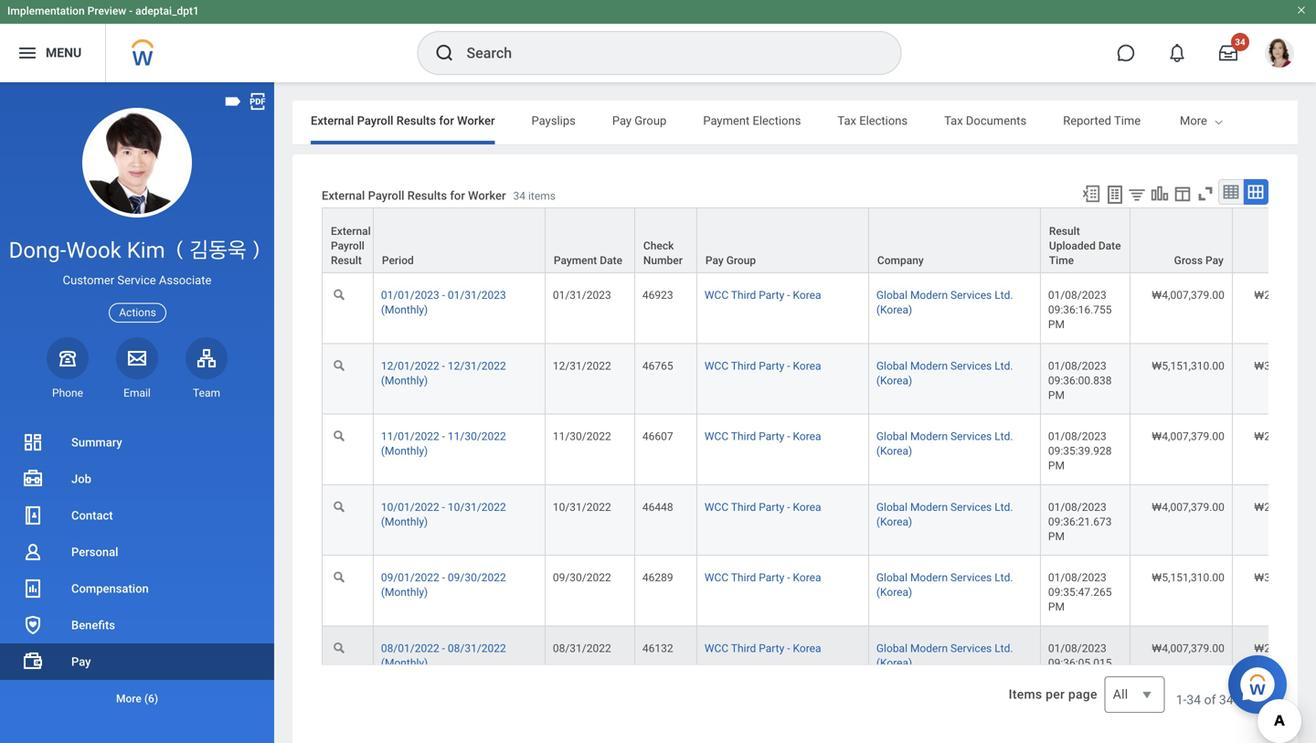 Task type: describe. For each thing, give the bounding box(es) containing it.
third for 46607
[[731, 430, 756, 443]]

compensation
[[71, 582, 149, 596]]

08/31/2022 inside '08/01/2022 - 08/31/2022 (monthly)'
[[448, 642, 506, 655]]

11/01/2022 - 11/30/2022 (monthly)
[[381, 430, 506, 458]]

contact link
[[0, 497, 274, 534]]

- inside 01/01/2023 - 01/31/2023 (monthly)
[[442, 289, 445, 302]]

benefits link
[[0, 607, 274, 644]]

09:36:05.015
[[1049, 657, 1112, 670]]

₩4,007,379.00 for 01/08/2023 09:36:16.755 pm
[[1152, 289, 1225, 302]]

01/31/2023 inside 01/01/2023 - 01/31/2023 (monthly)
[[448, 289, 506, 302]]

12/01/2022
[[381, 360, 439, 372]]

group inside popup button
[[727, 254, 756, 267]]

mail image
[[126, 347, 148, 369]]

contact
[[71, 509, 113, 523]]

dong-
[[9, 237, 66, 263]]

1-
[[1176, 693, 1187, 708]]

global modern services ltd. (korea) link for 09:36:00.838
[[877, 356, 1013, 387]]

export to worksheets image
[[1104, 184, 1126, 206]]

08/01/2022 - 08/31/2022 (monthly) link
[[381, 638, 506, 670]]

check number button
[[635, 209, 697, 273]]

of
[[1205, 693, 1216, 708]]

(monthly) for 11/01/2022 - 11/30/2022 (monthly)
[[381, 445, 428, 458]]

46607
[[643, 430, 673, 443]]

party for 46448
[[759, 501, 785, 514]]

01/08/2023 09:36:05.015 pm
[[1049, 642, 1115, 684]]

wcc third party - korea link for 46289
[[705, 568, 822, 584]]

time inside tab list
[[1114, 114, 1141, 128]]

modern for 01/08/2023 09:36:05.015 pm
[[911, 642, 948, 655]]

items per page
[[1009, 687, 1098, 702]]

result uploaded date time
[[1049, 225, 1121, 267]]

global for 01/08/2023 09:35:39.928 pm
[[877, 430, 908, 443]]

implementation
[[7, 5, 85, 17]]

services for 01/08/2023 09:36:16.755 pm
[[951, 289, 992, 302]]

01/08/2023 09:36:00.838 pm
[[1049, 360, 1115, 402]]

global for 01/08/2023 09:36:21.673 pm
[[877, 501, 908, 514]]

wook
[[66, 237, 121, 263]]

navigation pane region
[[0, 82, 274, 743]]

external payroll result
[[331, 225, 371, 267]]

contact image
[[22, 505, 44, 527]]

01/08/2023 for 01/08/2023 09:35:39.928 pm
[[1049, 430, 1107, 443]]

global for 01/08/2023 09:35:47.265 pm
[[877, 571, 908, 584]]

payment date
[[554, 254, 623, 267]]

external payroll result button
[[323, 209, 373, 273]]

2 10/31/2022 from the left
[[553, 501, 611, 514]]

global modern services ltd. (korea) link for 09:35:47.265
[[877, 568, 1013, 599]]

actions
[[119, 306, 156, 319]]

09:35:39.928
[[1049, 445, 1112, 458]]

2 01/31/2023 from the left
[[553, 289, 611, 302]]

job image
[[22, 468, 44, 490]]

₩2,343,478.8 for 01/08/2023 09:35:39.928 pm
[[1255, 430, 1317, 443]]

close environment banner image
[[1296, 5, 1307, 16]]

benefits
[[71, 619, 115, 632]]

actions button
[[109, 303, 166, 323]]

phone dong-wook kim （김동욱） element
[[47, 386, 89, 400]]

1-34 of 34 items
[[1176, 693, 1269, 708]]

phone
[[52, 387, 83, 399]]

10/01/2022
[[381, 501, 439, 514]]

wcc third party - korea for 46607
[[705, 430, 822, 443]]

- inside '08/01/2022 - 08/31/2022 (monthly)'
[[442, 642, 445, 655]]

costing
[[1178, 114, 1218, 128]]

number
[[644, 254, 683, 267]]

row containing 08/01/2022 - 08/31/2022 (monthly)
[[322, 627, 1317, 697]]

34 right of
[[1220, 693, 1234, 708]]

result inside result uploaded date time
[[1049, 225, 1080, 238]]

46765
[[643, 360, 673, 372]]

reported
[[1063, 114, 1112, 128]]

compensation image
[[22, 578, 44, 600]]

pa
[[1308, 254, 1317, 267]]

row containing 09/01/2022 - 09/30/2022 (monthly)
[[322, 556, 1317, 627]]

ltd. for 01/08/2023 09:36:21.673 pm
[[995, 501, 1013, 514]]

46132
[[643, 642, 673, 655]]

row containing 10/01/2022 - 10/31/2022 (monthly)
[[322, 485, 1317, 556]]

10/01/2022 - 10/31/2022 (monthly) link
[[381, 497, 506, 528]]

(korea) for 09:36:05.015
[[877, 657, 913, 670]]

time inside result uploaded date time
[[1049, 254, 1074, 267]]

12/01/2022 - 12/31/2022 (monthly)
[[381, 360, 506, 387]]

net
[[1288, 254, 1306, 267]]

third for 46448
[[731, 501, 756, 514]]

email dong-wook kim （김동욱） element
[[116, 386, 158, 400]]

34 left of
[[1187, 693, 1201, 708]]

per
[[1046, 687, 1065, 702]]

- inside menu banner
[[129, 5, 133, 17]]

34 button
[[1209, 33, 1250, 73]]

job
[[71, 472, 91, 486]]

pm for 01/08/2023 09:36:00.838 pm
[[1049, 389, 1065, 402]]

more (6) button
[[0, 688, 274, 710]]

09:35:47.265
[[1049, 586, 1112, 599]]

payment for payment date
[[554, 254, 597, 267]]

wcc for 46132
[[705, 642, 729, 655]]

job link
[[0, 461, 274, 497]]

global for 01/08/2023 09:36:05.015 pm
[[877, 642, 908, 655]]

₩4,007,379.00 for 01/08/2023 09:36:21.673 pm
[[1152, 501, 1225, 514]]

list containing summary
[[0, 424, 274, 717]]

dong-wook kim （김동욱）
[[9, 237, 266, 263]]

tab list containing external payroll results for worker
[[293, 101, 1298, 144]]

₩5,151,310.00 for 01/08/2023 09:36:00.838 pm
[[1152, 360, 1225, 372]]

items inside the external payroll results for worker 34 items
[[528, 190, 556, 202]]

(korea) for 09:35:39.928
[[877, 445, 913, 458]]

email
[[124, 387, 151, 399]]

46289
[[643, 571, 673, 584]]

global modern services ltd. (korea) link for 09:36:05.015
[[877, 638, 1013, 670]]

10/31/2022 inside 10/01/2022 - 10/31/2022 (monthly)
[[448, 501, 506, 514]]

net pa button
[[1233, 209, 1317, 273]]

payroll for external payroll results for worker 34 items
[[368, 189, 405, 202]]

11/01/2022 - 11/30/2022 (monthly) link
[[381, 427, 506, 458]]

wcc for 46289
[[705, 571, 729, 584]]

wcc third party - korea link for 46448
[[705, 497, 822, 514]]

09:36:21.673
[[1049, 516, 1112, 528]]

10/01/2022 - 10/31/2022 (monthly)
[[381, 501, 506, 528]]

more (6) button
[[0, 680, 274, 717]]

pay link
[[0, 644, 274, 680]]

result uploaded date time button
[[1041, 209, 1130, 273]]

tax for tax elections
[[838, 114, 857, 128]]

modern for 01/08/2023 09:36:21.673 pm
[[911, 501, 948, 514]]

allocations
[[1221, 114, 1281, 128]]

wcc third party - korea for 46289
[[705, 571, 822, 584]]

row containing 11/01/2022 - 11/30/2022 (monthly)
[[322, 415, 1317, 485]]

profile logan mcneil image
[[1265, 38, 1295, 71]]

(monthly) for 08/01/2022 - 08/31/2022 (monthly)
[[381, 657, 428, 670]]

items per page element
[[1006, 666, 1165, 724]]

01/08/2023 for 01/08/2023 09:36:21.673 pm
[[1049, 501, 1107, 514]]

results for external payroll results for worker
[[397, 114, 436, 128]]

third for 46132
[[731, 642, 756, 655]]

select to filter grid data image
[[1127, 185, 1147, 204]]

1-34 of 34 items status
[[1176, 691, 1269, 710]]

pay group inside tab list
[[612, 114, 667, 128]]

customer
[[63, 274, 114, 287]]

12/31/2022 inside 12/01/2022 - 12/31/2022 (monthly)
[[448, 360, 506, 372]]

34 inside button
[[1235, 37, 1246, 48]]

view worker - expand/collapse chart image
[[1150, 184, 1170, 204]]

korea for 46923
[[793, 289, 822, 302]]

global for 01/08/2023 09:36:00.838 pm
[[877, 360, 908, 372]]

team link
[[186, 337, 228, 400]]

korea for 46132
[[793, 642, 822, 655]]

pay group button
[[697, 209, 868, 273]]

worker for external payroll results for worker
[[457, 114, 495, 128]]

company
[[878, 254, 924, 267]]

modern for 01/08/2023 09:36:00.838 pm
[[911, 360, 948, 372]]

ltd. for 01/08/2023 09:35:39.928 pm
[[995, 430, 1013, 443]]

01/01/2023
[[381, 289, 439, 302]]

adeptai_dpt1
[[135, 5, 199, 17]]

global modern services ltd. (korea) link for 09:36:16.755
[[877, 285, 1013, 316]]

payment for payment elections
[[703, 114, 750, 128]]

net pa
[[1288, 254, 1317, 267]]

11/01/2022
[[381, 430, 439, 443]]

third for 46765
[[731, 360, 756, 372]]

summary image
[[22, 432, 44, 453]]

08/01/2022
[[381, 642, 439, 655]]

wcc for 46923
[[705, 289, 729, 302]]

korea for 46448
[[793, 501, 822, 514]]

menu banner
[[0, 0, 1317, 82]]

period button
[[374, 209, 545, 273]]

12/01/2022 - 12/31/2022 (monthly) link
[[381, 356, 506, 387]]

phone button
[[47, 337, 89, 400]]

09/01/2022 - 09/30/2022 (monthly) link
[[381, 568, 506, 599]]

elections for tax elections
[[860, 114, 908, 128]]

view team image
[[196, 347, 218, 369]]

party for 46765
[[759, 360, 785, 372]]

check number
[[644, 240, 683, 267]]

₩4,007,379.00 for 01/08/2023 09:35:39.928 pm
[[1152, 430, 1225, 443]]

services for 01/08/2023 09:36:21.673 pm
[[951, 501, 992, 514]]

payroll for external payroll result
[[331, 240, 365, 252]]

34 inside the external payroll results for worker 34 items
[[513, 190, 526, 202]]

notifications large image
[[1168, 44, 1187, 62]]

(6)
[[144, 693, 158, 705]]

documents
[[966, 114, 1027, 128]]

Search Workday  search field
[[467, 33, 864, 73]]

wcc third party - korea link for 46607
[[705, 427, 822, 443]]

row containing 12/01/2022 - 12/31/2022 (monthly)
[[322, 344, 1317, 415]]

party for 46132
[[759, 642, 785, 655]]

wcc third party - korea link for 46765
[[705, 356, 822, 372]]

- inside 12/01/2022 - 12/31/2022 (monthly)
[[442, 360, 445, 372]]

external for external payroll results for worker
[[311, 114, 354, 128]]

2 08/31/2022 from the left
[[553, 642, 611, 655]]

wcc third party - korea link for 46923
[[705, 285, 822, 302]]

group inside tab list
[[635, 114, 667, 128]]

services for 01/08/2023 09:35:47.265 pm
[[951, 571, 992, 584]]

summary
[[71, 436, 122, 449]]

reported time
[[1063, 114, 1141, 128]]

services for 01/08/2023 09:35:39.928 pm
[[951, 430, 992, 443]]

09/01/2022
[[381, 571, 439, 584]]

09/30/2022 inside 09/01/2022 - 09/30/2022 (monthly)
[[448, 571, 506, 584]]

check
[[644, 240, 674, 252]]

click to view/edit grid preferences image
[[1173, 184, 1193, 204]]

personal
[[71, 545, 118, 559]]

- inside the 11/01/2022 - 11/30/2022 (monthly)
[[442, 430, 445, 443]]

third for 46923
[[731, 289, 756, 302]]



Task type: locate. For each thing, give the bounding box(es) containing it.
ltd. left 01/08/2023 09:36:21.673 pm
[[995, 501, 1013, 514]]

6 ltd. from the top
[[995, 642, 1013, 655]]

5 wcc third party - korea from the top
[[705, 571, 822, 584]]

row containing external payroll result
[[322, 208, 1317, 273]]

0 vertical spatial payment
[[703, 114, 750, 128]]

third down pay group popup button
[[731, 289, 756, 302]]

(monthly) inside 10/01/2022 - 10/31/2022 (monthly)
[[381, 516, 428, 528]]

1 09/30/2022 from the left
[[448, 571, 506, 584]]

4 services from the top
[[951, 501, 992, 514]]

list
[[0, 424, 274, 717]]

6 wcc third party - korea from the top
[[705, 642, 822, 655]]

1 global modern services ltd. (korea) link from the top
[[877, 285, 1013, 316]]

01/08/2023 up 09:36:00.838
[[1049, 360, 1107, 372]]

services for 01/08/2023 09:36:00.838 pm
[[951, 360, 992, 372]]

0 horizontal spatial time
[[1049, 254, 1074, 267]]

pay right number
[[706, 254, 724, 267]]

09/30/2022 right 09/01/2022
[[448, 571, 506, 584]]

2 wcc third party - korea link from the top
[[705, 356, 822, 372]]

party for 46923
[[759, 289, 785, 302]]

4 ₩4,007,379.00 from the top
[[1152, 642, 1225, 655]]

1 elections from the left
[[753, 114, 801, 128]]

₩2,343,478.8 for 01/08/2023 09:36:16.755 pm
[[1255, 289, 1317, 302]]

pm down 09:36:16.755
[[1049, 318, 1065, 331]]

payment date button
[[546, 209, 634, 273]]

1 vertical spatial worker
[[468, 189, 506, 202]]

date inside payment date "popup button"
[[600, 254, 623, 267]]

page
[[1069, 687, 1098, 702]]

01/31/2023 down period popup button
[[448, 289, 506, 302]]

5 wcc from the top
[[705, 571, 729, 584]]

1 12/31/2022 from the left
[[448, 360, 506, 372]]

row containing 01/01/2023 - 01/31/2023 (monthly)
[[322, 273, 1317, 344]]

fullscreen image
[[1196, 184, 1216, 204]]

gross pay
[[1175, 254, 1224, 267]]

01/08/2023 inside 01/08/2023 09:35:39.928 pm
[[1049, 430, 1107, 443]]

1 vertical spatial results
[[407, 189, 447, 202]]

5 (monthly) from the top
[[381, 586, 428, 599]]

personal image
[[22, 541, 44, 563]]

4 party from the top
[[759, 501, 785, 514]]

5 party from the top
[[759, 571, 785, 584]]

(korea)
[[877, 304, 913, 316], [877, 374, 913, 387], [877, 445, 913, 458], [877, 516, 913, 528], [877, 586, 913, 599], [877, 657, 913, 670]]

third right 46289
[[731, 571, 756, 584]]

1 08/31/2022 from the left
[[448, 642, 506, 655]]

1 horizontal spatial 01/31/2023
[[553, 289, 611, 302]]

01/08/2023 for 01/08/2023 09:36:16.755 pm
[[1049, 289, 1107, 302]]

ltd. left 01/08/2023 09:36:00.838 pm
[[995, 360, 1013, 372]]

0 vertical spatial for
[[439, 114, 454, 128]]

2 korea from the top
[[793, 360, 822, 372]]

global modern services ltd. (korea) for 09:36:05.015
[[877, 642, 1013, 670]]

2 services from the top
[[951, 360, 992, 372]]

1 vertical spatial pay group
[[706, 254, 756, 267]]

₩2,343,478.8 for 01/08/2023 09:36:05.015 pm
[[1255, 642, 1317, 655]]

worker up period popup button
[[468, 189, 506, 202]]

₩3,006,958.8 for 01/08/2023 09:36:00.838 pm
[[1255, 360, 1317, 372]]

1 vertical spatial time
[[1049, 254, 1074, 267]]

3 01/08/2023 from the top
[[1049, 430, 1107, 443]]

third right 46132
[[731, 642, 756, 655]]

0 horizontal spatial 08/31/2022
[[448, 642, 506, 655]]

2 11/30/2022 from the left
[[553, 430, 611, 443]]

wcc third party - korea
[[705, 289, 822, 302], [705, 360, 822, 372], [705, 430, 822, 443], [705, 501, 822, 514], [705, 571, 822, 584], [705, 642, 822, 655]]

4 korea from the top
[[793, 501, 822, 514]]

payroll inside external payroll result
[[331, 240, 365, 252]]

items
[[1009, 687, 1043, 702]]

5 global modern services ltd. (korea) from the top
[[877, 571, 1013, 599]]

tag image
[[223, 91, 243, 112]]

3 third from the top
[[731, 430, 756, 443]]

1 global modern services ltd. (korea) from the top
[[877, 289, 1013, 316]]

10/31/2022 right 10/01/2022
[[448, 501, 506, 514]]

compensation link
[[0, 571, 274, 607]]

(monthly) down the 01/01/2023
[[381, 304, 428, 316]]

pm for 01/08/2023 09:36:21.673 pm
[[1049, 530, 1065, 543]]

ltd. left the 01/08/2023 09:35:47.265 pm
[[995, 571, 1013, 584]]

pm
[[1049, 318, 1065, 331], [1049, 389, 1065, 402], [1049, 460, 1065, 472], [1049, 530, 1065, 543], [1049, 601, 1065, 614], [1049, 671, 1065, 684]]

pay group inside popup button
[[706, 254, 756, 267]]

0 vertical spatial ₩3,006,958.8
[[1255, 360, 1317, 372]]

1 vertical spatial payroll
[[368, 189, 405, 202]]

5 row from the top
[[322, 485, 1317, 556]]

6 services from the top
[[951, 642, 992, 655]]

34 left profile logan mcneil image
[[1235, 37, 1246, 48]]

6 (korea) from the top
[[877, 657, 913, 670]]

wcc right 46765
[[705, 360, 729, 372]]

expand table image
[[1247, 183, 1265, 201]]

1 third from the top
[[731, 289, 756, 302]]

items right of
[[1237, 693, 1269, 708]]

benefits image
[[22, 614, 44, 636]]

0 vertical spatial worker
[[457, 114, 495, 128]]

(monthly) inside 12/01/2022 - 12/31/2022 (monthly)
[[381, 374, 428, 387]]

worker for external payroll results for worker 34 items
[[468, 189, 506, 202]]

result left period
[[331, 254, 362, 267]]

(korea) for 09:36:21.673
[[877, 516, 913, 528]]

wcc third party - korea for 46448
[[705, 501, 822, 514]]

wcc for 46765
[[705, 360, 729, 372]]

team dong-wook kim （김동욱） element
[[186, 386, 228, 400]]

3 korea from the top
[[793, 430, 822, 443]]

01/01/2023 - 01/31/2023 (monthly)
[[381, 289, 506, 316]]

ltd. up items
[[995, 642, 1013, 655]]

wcc third party - korea for 46923
[[705, 289, 822, 302]]

6 global from the top
[[877, 642, 908, 655]]

4 pm from the top
[[1049, 530, 1065, 543]]

1 horizontal spatial 08/31/2022
[[553, 642, 611, 655]]

global modern services ltd. (korea) for 09:35:39.928
[[877, 430, 1013, 458]]

4 ₩2,343,478.8 from the top
[[1255, 642, 1317, 655]]

₩5,151,310.00 for 01/08/2023 09:35:47.265 pm
[[1152, 571, 1225, 584]]

date inside result uploaded date time
[[1099, 240, 1121, 252]]

0 horizontal spatial pay group
[[612, 114, 667, 128]]

0 vertical spatial pay group
[[612, 114, 667, 128]]

0 vertical spatial results
[[397, 114, 436, 128]]

09:36:16.755
[[1049, 304, 1112, 316]]

2 elections from the left
[[860, 114, 908, 128]]

inbox large image
[[1220, 44, 1238, 62]]

items inside status
[[1237, 693, 1269, 708]]

2 third from the top
[[731, 360, 756, 372]]

01/08/2023 09:36:16.755 pm
[[1049, 289, 1115, 331]]

ltd. left 01/08/2023 09:35:39.928 pm
[[995, 430, 1013, 443]]

gross
[[1175, 254, 1203, 267]]

0 vertical spatial more
[[1180, 114, 1208, 128]]

more left (6)
[[116, 693, 142, 705]]

5 wcc third party - korea link from the top
[[705, 568, 822, 584]]

1 horizontal spatial 09/30/2022
[[553, 571, 611, 584]]

for up period popup button
[[450, 189, 465, 202]]

2 01/08/2023 from the top
[[1049, 360, 1107, 372]]

₩2,343,478.8 for 01/08/2023 09:36:21.673 pm
[[1255, 501, 1317, 514]]

associate
[[159, 274, 212, 287]]

3 ltd. from the top
[[995, 430, 1013, 443]]

1 party from the top
[[759, 289, 785, 302]]

company button
[[869, 209, 1040, 273]]

external inside popup button
[[331, 225, 371, 238]]

1 global from the top
[[877, 289, 908, 302]]

01/08/2023 up 09:35:39.928 at right bottom
[[1049, 430, 1107, 443]]

6 korea from the top
[[793, 642, 822, 655]]

pm inside 01/08/2023 09:36:21.673 pm
[[1049, 530, 1065, 543]]

2 ltd. from the top
[[995, 360, 1013, 372]]

1 modern from the top
[[911, 289, 948, 302]]

1 horizontal spatial time
[[1114, 114, 1141, 128]]

2 (monthly) from the top
[[381, 374, 428, 387]]

2 wcc from the top
[[705, 360, 729, 372]]

payroll inside tab list
[[357, 114, 394, 128]]

results for external payroll results for worker 34 items
[[407, 189, 447, 202]]

wcc right 46132
[[705, 642, 729, 655]]

view printable version (pdf) image
[[248, 91, 268, 112]]

1 horizontal spatial items
[[1237, 693, 1269, 708]]

ltd. for 01/08/2023 09:35:47.265 pm
[[995, 571, 1013, 584]]

3 wcc third party - korea link from the top
[[705, 427, 822, 443]]

0 horizontal spatial items
[[528, 190, 556, 202]]

date
[[1099, 240, 1121, 252], [600, 254, 623, 267]]

5 (korea) from the top
[[877, 586, 913, 599]]

1 ₩3,006,958.8 from the top
[[1255, 360, 1317, 372]]

34
[[1235, 37, 1246, 48], [513, 190, 526, 202], [1187, 693, 1201, 708], [1220, 693, 1234, 708]]

wcc right 46607 on the bottom
[[705, 430, 729, 443]]

team
[[193, 387, 220, 399]]

1 vertical spatial external
[[322, 189, 365, 202]]

more
[[1180, 114, 1208, 128], [116, 693, 142, 705]]

more (6)
[[116, 693, 158, 705]]

elections for payment elections
[[753, 114, 801, 128]]

(korea) for 09:36:16.755
[[877, 304, 913, 316]]

time down uploaded
[[1049, 254, 1074, 267]]

（김동욱）
[[171, 237, 266, 263]]

pay inside popup button
[[1206, 254, 1224, 267]]

1 horizontal spatial 11/30/2022
[[553, 430, 611, 443]]

5 global from the top
[[877, 571, 908, 584]]

(monthly) inside the 11/01/2022 - 11/30/2022 (monthly)
[[381, 445, 428, 458]]

(monthly) down 08/01/2022
[[381, 657, 428, 670]]

4 ltd. from the top
[[995, 501, 1013, 514]]

search image
[[434, 42, 456, 64]]

46448
[[643, 501, 673, 514]]

0 vertical spatial group
[[635, 114, 667, 128]]

11/30/2022 left 46607 on the bottom
[[553, 430, 611, 443]]

group
[[635, 114, 667, 128], [727, 254, 756, 267]]

2 ₩2,343,478.8 from the top
[[1255, 430, 1317, 443]]

01/31/2023 down payment date in the top left of the page
[[553, 289, 611, 302]]

pay inside tab list
[[612, 114, 632, 128]]

5 korea from the top
[[793, 571, 822, 584]]

01/08/2023 09:36:21.673 pm
[[1049, 501, 1115, 543]]

pay right gross
[[1206, 254, 1224, 267]]

01/08/2023 inside 01/08/2023 09:36:05.015 pm
[[1049, 642, 1107, 655]]

personal link
[[0, 534, 274, 571]]

third right 46607 on the bottom
[[731, 430, 756, 443]]

- inside 10/01/2022 - 10/31/2022 (monthly)
[[442, 501, 445, 514]]

1 vertical spatial group
[[727, 254, 756, 267]]

wcc for 46607
[[705, 430, 729, 443]]

korea
[[793, 289, 822, 302], [793, 360, 822, 372], [793, 430, 822, 443], [793, 501, 822, 514], [793, 571, 822, 584], [793, 642, 822, 655]]

services for 01/08/2023 09:36:05.015 pm
[[951, 642, 992, 655]]

4 wcc from the top
[[705, 501, 729, 514]]

2 12/31/2022 from the left
[[553, 360, 611, 372]]

pay inside popup button
[[706, 254, 724, 267]]

items up payment date "popup button"
[[528, 190, 556, 202]]

0 horizontal spatial result
[[331, 254, 362, 267]]

1 horizontal spatial date
[[1099, 240, 1121, 252]]

global for 01/08/2023 09:36:16.755 pm
[[877, 289, 908, 302]]

01/08/2023 inside 01/08/2023 09:36:00.838 pm
[[1049, 360, 1107, 372]]

1 vertical spatial date
[[600, 254, 623, 267]]

preview
[[87, 5, 126, 17]]

results down "search" image
[[397, 114, 436, 128]]

pay right payslips at top left
[[612, 114, 632, 128]]

third right 46765
[[731, 360, 756, 372]]

more for more (6)
[[116, 693, 142, 705]]

third for 46289
[[731, 571, 756, 584]]

elections
[[753, 114, 801, 128], [860, 114, 908, 128]]

01/08/2023 for 01/08/2023 09:36:05.015 pm
[[1049, 642, 1107, 655]]

1 vertical spatial items
[[1237, 693, 1269, 708]]

payment
[[703, 114, 750, 128], [554, 254, 597, 267]]

gross pay button
[[1131, 209, 1232, 273]]

4 wcc third party - korea link from the top
[[705, 497, 822, 514]]

pm down the 09:35:47.265
[[1049, 601, 1065, 614]]

12/31/2022 left 46765
[[553, 360, 611, 372]]

modern for 01/08/2023 09:35:39.928 pm
[[911, 430, 948, 443]]

pm inside 01/08/2023 09:36:05.015 pm
[[1049, 671, 1065, 684]]

5 global modern services ltd. (korea) link from the top
[[877, 568, 1013, 599]]

6 global modern services ltd. (korea) link from the top
[[877, 638, 1013, 670]]

wcc right 46923
[[705, 289, 729, 302]]

1 11/30/2022 from the left
[[448, 430, 506, 443]]

4 row from the top
[[322, 415, 1317, 485]]

09/30/2022 left 46289
[[553, 571, 611, 584]]

01/08/2023 inside "01/08/2023 09:36:16.755 pm"
[[1049, 289, 1107, 302]]

01/08/2023 up 09:36:16.755
[[1049, 289, 1107, 302]]

results up period popup button
[[407, 189, 447, 202]]

₩4,007,379.00 for 01/08/2023 09:36:05.015 pm
[[1152, 642, 1225, 655]]

2 tax from the left
[[945, 114, 963, 128]]

(monthly) inside '08/01/2022 - 08/31/2022 (monthly)'
[[381, 657, 428, 670]]

(monthly) for 01/01/2023 - 01/31/2023 (monthly)
[[381, 304, 428, 316]]

more for more
[[1180, 114, 1208, 128]]

date left number
[[600, 254, 623, 267]]

global modern services ltd. (korea) for 09:36:00.838
[[877, 360, 1013, 387]]

3 (monthly) from the top
[[381, 445, 428, 458]]

08/31/2022 right 08/01/2022
[[448, 642, 506, 655]]

2 09/30/2022 from the left
[[553, 571, 611, 584]]

2 vertical spatial payroll
[[331, 240, 365, 252]]

party for 46289
[[759, 571, 785, 584]]

1 vertical spatial ₩5,151,310.00
[[1152, 571, 1225, 584]]

for down "search" image
[[439, 114, 454, 128]]

korea for 46289
[[793, 571, 822, 584]]

pm down 09:35:39.928 at right bottom
[[1049, 460, 1065, 472]]

1 horizontal spatial elections
[[860, 114, 908, 128]]

group right check number popup button
[[727, 254, 756, 267]]

ltd. for 01/08/2023 09:36:00.838 pm
[[995, 360, 1013, 372]]

costing allocations
[[1178, 114, 1281, 128]]

result up uploaded
[[1049, 225, 1080, 238]]

wcc third party - korea for 46132
[[705, 642, 822, 655]]

pm for 01/08/2023 09:36:16.755 pm
[[1049, 318, 1065, 331]]

2 (korea) from the top
[[877, 374, 913, 387]]

justify image
[[16, 42, 38, 64]]

third right 46448
[[731, 501, 756, 514]]

1 horizontal spatial more
[[1180, 114, 1208, 128]]

0 horizontal spatial group
[[635, 114, 667, 128]]

0 horizontal spatial 10/31/2022
[[448, 501, 506, 514]]

11/30/2022 right 11/01/2022
[[448, 430, 506, 443]]

pay group down search workday search box
[[612, 114, 667, 128]]

1 vertical spatial ₩3,006,958.8
[[1255, 571, 1317, 584]]

3 wcc third party - korea from the top
[[705, 430, 822, 443]]

ltd.
[[995, 289, 1013, 302], [995, 360, 1013, 372], [995, 430, 1013, 443], [995, 501, 1013, 514], [995, 571, 1013, 584], [995, 642, 1013, 655]]

0 horizontal spatial elections
[[753, 114, 801, 128]]

row
[[322, 208, 1317, 273], [322, 273, 1317, 344], [322, 344, 1317, 415], [322, 415, 1317, 485], [322, 485, 1317, 556], [322, 556, 1317, 627], [322, 627, 1317, 697]]

6 party from the top
[[759, 642, 785, 655]]

0 vertical spatial date
[[1099, 240, 1121, 252]]

12/31/2022 right 12/01/2022
[[448, 360, 506, 372]]

customer service associate
[[63, 274, 212, 287]]

implementation preview -   adeptai_dpt1
[[7, 5, 199, 17]]

46923
[[643, 289, 673, 302]]

1 services from the top
[[951, 289, 992, 302]]

payment inside "popup button"
[[554, 254, 597, 267]]

1 horizontal spatial group
[[727, 254, 756, 267]]

01/08/2023 inside the 01/08/2023 09:35:47.265 pm
[[1049, 571, 1107, 584]]

3 global modern services ltd. (korea) from the top
[[877, 430, 1013, 458]]

worker left payslips at top left
[[457, 114, 495, 128]]

pay inside navigation pane region
[[71, 655, 91, 669]]

01/31/2023
[[448, 289, 506, 302], [553, 289, 611, 302]]

1 vertical spatial result
[[331, 254, 362, 267]]

(monthly) for 12/01/2022 - 12/31/2022 (monthly)
[[381, 374, 428, 387]]

result inside external payroll result
[[331, 254, 362, 267]]

5 services from the top
[[951, 571, 992, 584]]

wcc third party - korea link for 46132
[[705, 638, 822, 655]]

0 horizontal spatial tax
[[838, 114, 857, 128]]

2 modern from the top
[[911, 360, 948, 372]]

2 row from the top
[[322, 273, 1317, 344]]

pm inside 01/08/2023 09:36:00.838 pm
[[1049, 389, 1065, 402]]

08/01/2022 - 08/31/2022 (monthly)
[[381, 642, 506, 670]]

0 horizontal spatial more
[[116, 693, 142, 705]]

(monthly) for 10/01/2022 - 10/31/2022 (monthly)
[[381, 516, 428, 528]]

4 modern from the top
[[911, 501, 948, 514]]

wcc right 46289
[[705, 571, 729, 584]]

6 01/08/2023 from the top
[[1049, 642, 1107, 655]]

external for external payroll result
[[331, 225, 371, 238]]

pm inside "01/08/2023 09:36:16.755 pm"
[[1049, 318, 1065, 331]]

4 global from the top
[[877, 501, 908, 514]]

tax
[[838, 114, 857, 128], [945, 114, 963, 128]]

0 horizontal spatial 12/31/2022
[[448, 360, 506, 372]]

4 (korea) from the top
[[877, 516, 913, 528]]

0 horizontal spatial 09/30/2022
[[448, 571, 506, 584]]

0 horizontal spatial payment
[[554, 254, 597, 267]]

2 global modern services ltd. (korea) from the top
[[877, 360, 1013, 387]]

09/01/2022 - 09/30/2022 (monthly)
[[381, 571, 506, 599]]

(korea) for 09:35:47.265
[[877, 586, 913, 599]]

01/01/2023 - 01/31/2023 (monthly) link
[[381, 285, 506, 316]]

pm for 01/08/2023 09:35:39.928 pm
[[1049, 460, 1065, 472]]

01/08/2023 up the 09:35:47.265
[[1049, 571, 1107, 584]]

4 (monthly) from the top
[[381, 516, 428, 528]]

wcc right 46448
[[705, 501, 729, 514]]

(monthly) down 10/01/2022
[[381, 516, 428, 528]]

1 horizontal spatial tax
[[945, 114, 963, 128]]

1 row from the top
[[322, 208, 1317, 273]]

0 vertical spatial items
[[528, 190, 556, 202]]

01/08/2023 09:35:39.928 pm
[[1049, 430, 1115, 472]]

ltd. for 01/08/2023 09:36:16.755 pm
[[995, 289, 1013, 302]]

(monthly) for 09/01/2022 - 09/30/2022 (monthly)
[[381, 586, 428, 599]]

1 10/31/2022 from the left
[[448, 501, 506, 514]]

payslips
[[532, 114, 576, 128]]

0 vertical spatial time
[[1114, 114, 1141, 128]]

external for external payroll results for worker 34 items
[[322, 189, 365, 202]]

1 ₩4,007,379.00 from the top
[[1152, 289, 1225, 302]]

01/08/2023 for 01/08/2023 09:35:47.265 pm
[[1049, 571, 1107, 584]]

global modern services ltd. (korea) link for 09:36:21.673
[[877, 497, 1013, 528]]

0 vertical spatial result
[[1049, 225, 1080, 238]]

11/30/2022 inside the 11/01/2022 - 11/30/2022 (monthly)
[[448, 430, 506, 443]]

4 global modern services ltd. (korea) link from the top
[[877, 497, 1013, 528]]

1 ₩5,151,310.00 from the top
[[1152, 360, 1225, 372]]

6 row from the top
[[322, 556, 1317, 627]]

2 ₩3,006,958.8 from the top
[[1255, 571, 1317, 584]]

0 vertical spatial payroll
[[357, 114, 394, 128]]

34 up period popup button
[[513, 190, 526, 202]]

ltd. for 01/08/2023 09:36:05.015 pm
[[995, 642, 1013, 655]]

pm down 09:36:00.838
[[1049, 389, 1065, 402]]

09:36:00.838
[[1049, 374, 1112, 387]]

1 horizontal spatial result
[[1049, 225, 1080, 238]]

₩4,007,379.00
[[1152, 289, 1225, 302], [1152, 430, 1225, 443], [1152, 501, 1225, 514], [1152, 642, 1225, 655]]

01/08/2023 for 01/08/2023 09:36:00.838 pm
[[1049, 360, 1107, 372]]

email button
[[116, 337, 158, 400]]

0 vertical spatial external
[[311, 114, 354, 128]]

01/08/2023
[[1049, 289, 1107, 302], [1049, 360, 1107, 372], [1049, 430, 1107, 443], [1049, 501, 1107, 514], [1049, 571, 1107, 584], [1049, 642, 1107, 655]]

tab list
[[293, 101, 1298, 144]]

tax for tax documents
[[945, 114, 963, 128]]

korea for 46607
[[793, 430, 822, 443]]

(monthly) down 11/01/2022
[[381, 445, 428, 458]]

0 horizontal spatial date
[[600, 254, 623, 267]]

1 wcc third party - korea link from the top
[[705, 285, 822, 302]]

date right uploaded
[[1099, 240, 1121, 252]]

1 tax from the left
[[838, 114, 857, 128]]

menu
[[46, 45, 82, 60]]

2 vertical spatial external
[[331, 225, 371, 238]]

time right reported in the right of the page
[[1114, 114, 1141, 128]]

global modern services ltd. (korea) for 09:35:47.265
[[877, 571, 1013, 599]]

wcc third party - korea for 46765
[[705, 360, 822, 372]]

results
[[397, 114, 436, 128], [407, 189, 447, 202]]

0 horizontal spatial 01/31/2023
[[448, 289, 506, 302]]

group down search workday search box
[[635, 114, 667, 128]]

pm inside 01/08/2023 09:35:39.928 pm
[[1049, 460, 1065, 472]]

pay down benefits
[[71, 655, 91, 669]]

result
[[1049, 225, 1080, 238], [331, 254, 362, 267]]

10/31/2022 left 46448
[[553, 501, 611, 514]]

global modern services ltd. (korea) link for 09:35:39.928
[[877, 427, 1013, 458]]

2 ₩5,151,310.00 from the top
[[1152, 571, 1225, 584]]

external payroll results for worker
[[311, 114, 495, 128]]

modern for 01/08/2023 09:35:47.265 pm
[[911, 571, 948, 584]]

₩5,151,310.00
[[1152, 360, 1225, 372], [1152, 571, 1225, 584]]

phone image
[[55, 347, 80, 369]]

service
[[117, 274, 156, 287]]

pm up per
[[1049, 671, 1065, 684]]

global modern services ltd. (korea) link
[[877, 285, 1013, 316], [877, 356, 1013, 387], [877, 427, 1013, 458], [877, 497, 1013, 528], [877, 568, 1013, 599], [877, 638, 1013, 670]]

01/08/2023 inside 01/08/2023 09:36:21.673 pm
[[1049, 501, 1107, 514]]

1 horizontal spatial 12/31/2022
[[553, 360, 611, 372]]

5 01/08/2023 from the top
[[1049, 571, 1107, 584]]

(monthly) down 09/01/2022
[[381, 586, 428, 599]]

pay image
[[22, 651, 44, 673]]

1 wcc from the top
[[705, 289, 729, 302]]

more inside dropdown button
[[116, 693, 142, 705]]

01/08/2023 up 09:36:21.673
[[1049, 501, 1107, 514]]

for for external payroll results for worker
[[439, 114, 454, 128]]

- inside 09/01/2022 - 09/30/2022 (monthly)
[[442, 571, 445, 584]]

period
[[382, 254, 414, 267]]

01/08/2023 up 09:36:05.015
[[1049, 642, 1107, 655]]

1 horizontal spatial 10/31/2022
[[553, 501, 611, 514]]

1 wcc third party - korea from the top
[[705, 289, 822, 302]]

(monthly) down 12/01/2022
[[381, 374, 428, 387]]

wcc
[[705, 289, 729, 302], [705, 360, 729, 372], [705, 430, 729, 443], [705, 501, 729, 514], [705, 571, 729, 584], [705, 642, 729, 655]]

(monthly)
[[381, 304, 428, 316], [381, 374, 428, 387], [381, 445, 428, 458], [381, 516, 428, 528], [381, 586, 428, 599], [381, 657, 428, 670]]

1 pm from the top
[[1049, 318, 1065, 331]]

for for external payroll results for worker 34 items
[[450, 189, 465, 202]]

wcc for 46448
[[705, 501, 729, 514]]

3 modern from the top
[[911, 430, 948, 443]]

7 row from the top
[[322, 627, 1317, 697]]

toolbar
[[1073, 179, 1269, 208]]

1 01/08/2023 from the top
[[1049, 289, 1107, 302]]

worker inside tab list
[[457, 114, 495, 128]]

export to excel image
[[1082, 184, 1102, 204]]

1 vertical spatial payment
[[554, 254, 597, 267]]

pm inside the 01/08/2023 09:35:47.265 pm
[[1049, 601, 1065, 614]]

1 vertical spatial more
[[116, 693, 142, 705]]

1 horizontal spatial payment
[[703, 114, 750, 128]]

4 01/08/2023 from the top
[[1049, 501, 1107, 514]]

1 vertical spatial for
[[450, 189, 465, 202]]

1 (monthly) from the top
[[381, 304, 428, 316]]

pay group right number
[[706, 254, 756, 267]]

table image
[[1222, 183, 1241, 201]]

6 (monthly) from the top
[[381, 657, 428, 670]]

2 ₩4,007,379.00 from the top
[[1152, 430, 1225, 443]]

(monthly) inside 09/01/2022 - 09/30/2022 (monthly)
[[381, 586, 428, 599]]

ltd. down company "popup button"
[[995, 289, 1013, 302]]

global modern services ltd. (korea) for 09:36:16.755
[[877, 289, 1013, 316]]

more left allocations
[[1180, 114, 1208, 128]]

party for 46607
[[759, 430, 785, 443]]

₩2,343,478.8
[[1255, 289, 1317, 302], [1255, 430, 1317, 443], [1255, 501, 1317, 514], [1255, 642, 1317, 655]]

modern for 01/08/2023 09:36:16.755 pm
[[911, 289, 948, 302]]

₩3,006,958.8
[[1255, 360, 1317, 372], [1255, 571, 1317, 584]]

3 party from the top
[[759, 430, 785, 443]]

1 horizontal spatial pay group
[[706, 254, 756, 267]]

08/31/2022 left 46132
[[553, 642, 611, 655]]

services
[[951, 289, 992, 302], [951, 360, 992, 372], [951, 430, 992, 443], [951, 501, 992, 514], [951, 571, 992, 584], [951, 642, 992, 655]]

worker
[[457, 114, 495, 128], [468, 189, 506, 202]]

results inside tab list
[[397, 114, 436, 128]]

pm down 09:36:21.673
[[1049, 530, 1065, 543]]

pm for 01/08/2023 09:35:47.265 pm
[[1049, 601, 1065, 614]]

tax elections
[[838, 114, 908, 128]]

2 party from the top
[[759, 360, 785, 372]]

0 vertical spatial ₩5,151,310.00
[[1152, 360, 1225, 372]]

6 modern from the top
[[911, 642, 948, 655]]

0 horizontal spatial 11/30/2022
[[448, 430, 506, 443]]

(monthly) inside 01/01/2023 - 01/31/2023 (monthly)
[[381, 304, 428, 316]]



Task type: vqa. For each thing, say whether or not it's contained in the screenshot.


